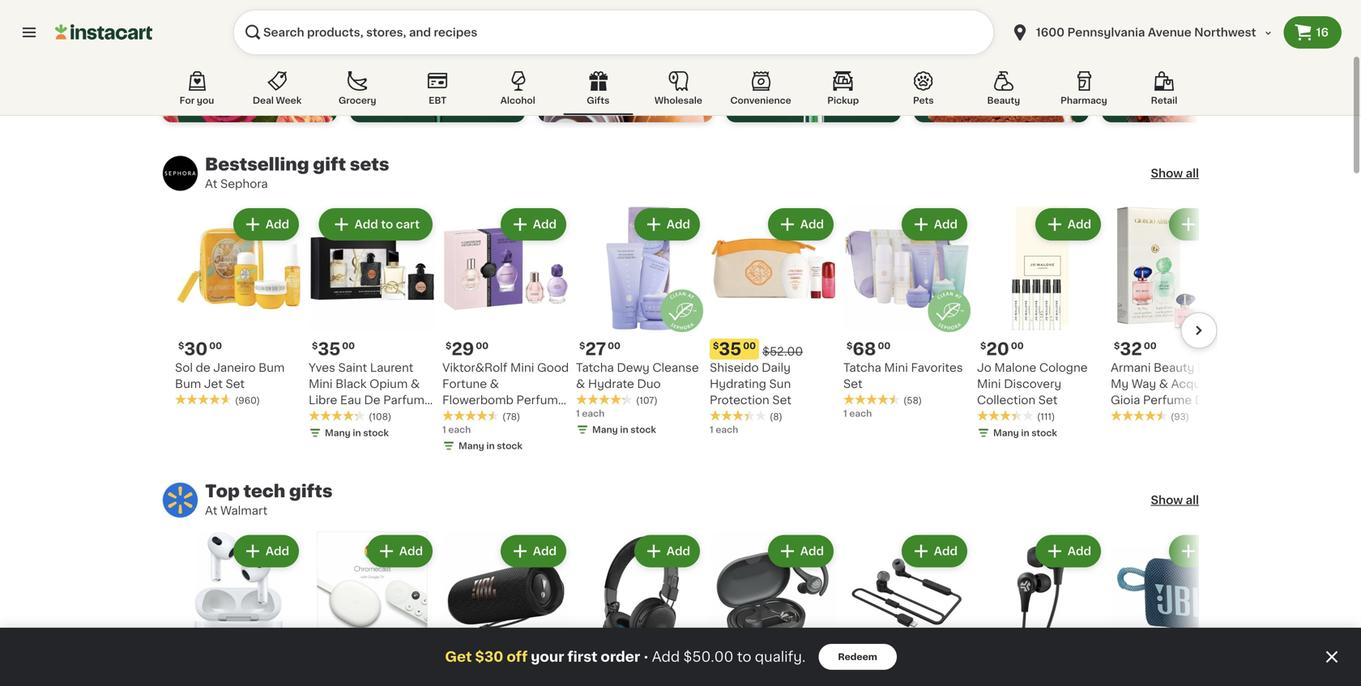 Task type: describe. For each thing, give the bounding box(es) containing it.
$ for jo malone cologne mini discovery collection set
[[980, 342, 986, 350]]

set inside sol de janeiro bum bum jet set
[[226, 378, 245, 390]]

many down eau
[[325, 429, 351, 438]]

get
[[445, 650, 472, 664]]

$ 27 00
[[579, 341, 621, 358]]

pets
[[913, 96, 934, 105]]

tatcha dewy cleanse & hydrate duo
[[576, 362, 699, 390]]

deal week button
[[242, 68, 312, 115]]

for
[[180, 96, 195, 105]]

item carousel region for bestselling gift sets
[[144, 205, 1238, 456]]

stock down (108)
[[363, 429, 389, 438]]

top tech gifts at walmart
[[205, 483, 333, 517]]

00 for tatcha mini favorites set
[[878, 342, 891, 350]]

yves saint laurent mini black opium & libre eau de parfum duo
[[309, 362, 425, 422]]

stock down (111)
[[1032, 429, 1057, 438]]

slide 3 of 6 group
[[532, 0, 720, 129]]

(58)
[[903, 396, 922, 405]]

mini inside yves saint laurent mini black opium & libre eau de parfum duo
[[309, 378, 333, 390]]

many in stock down (107)
[[592, 425, 656, 434]]

redeem
[[838, 653, 877, 662]]

good
[[537, 362, 569, 374]]

1600 pennsylvania avenue northwest button
[[1001, 10, 1284, 55]]

protection
[[710, 395, 770, 406]]

$ 32 00
[[1114, 341, 1157, 358]]

grocery
[[339, 96, 376, 105]]

perfume inside viktor&rolf mini good fortune & flowerbomb perfume set
[[517, 395, 565, 406]]

way
[[1132, 378, 1156, 390]]

shiseido
[[710, 362, 759, 374]]

for you
[[180, 96, 214, 105]]

cologne
[[1039, 362, 1088, 374]]

1 each down protection
[[710, 425, 738, 434]]

perfume inside "armani beauty mini my way & acqua di gioia perfume duo"
[[1143, 395, 1192, 406]]

jet
[[204, 378, 223, 390]]

$29.88 element
[[710, 666, 837, 686]]

product group containing 27
[[576, 205, 703, 440]]

show for tatcha mini favorites set
[[1151, 168, 1183, 179]]

di
[[1211, 378, 1221, 390]]

set inside tatcha mini favorites set
[[844, 378, 863, 390]]

collection
[[977, 395, 1036, 406]]

product group containing 29
[[442, 205, 570, 456]]

30
[[184, 341, 208, 358]]

all for tatcha mini favorites set
[[1186, 168, 1199, 179]]

bestselling
[[205, 156, 309, 173]]

slide 6 of 6 group
[[1096, 0, 1284, 129]]

beauty inside beauty button
[[987, 96, 1020, 105]]

redeem button
[[819, 644, 897, 670]]

each for 68
[[849, 409, 872, 418]]

27
[[585, 341, 606, 358]]

00 for viktor&rolf mini good fortune & flowerbomb perfume set
[[476, 342, 489, 350]]

each for 27
[[582, 409, 605, 418]]

malone
[[995, 362, 1037, 374]]

$ for yves saint laurent mini black opium & libre eau de parfum duo
[[312, 342, 318, 350]]

duo inside tatcha dewy cleanse & hydrate duo
[[637, 378, 661, 390]]

show all for tatcha mini favorites set
[[1151, 168, 1199, 179]]

at for top tech gifts
[[205, 505, 217, 517]]

$ 30 00
[[178, 341, 222, 358]]

discovery
[[1004, 378, 1062, 390]]

1 each for 29
[[442, 425, 471, 434]]

retail
[[1151, 96, 1178, 105]]

$50.00
[[684, 650, 734, 664]]

libre
[[309, 395, 337, 406]]

add to cart button
[[321, 210, 431, 239]]

$ 68 00
[[847, 341, 891, 358]]

hydrating
[[710, 378, 766, 390]]

$ for tatcha mini favorites set
[[847, 342, 853, 350]]

cleanse
[[653, 362, 699, 374]]

many in stock down (111)
[[993, 429, 1057, 438]]

black
[[336, 378, 367, 390]]

1 each for 27
[[576, 409, 605, 418]]

Search field
[[233, 10, 994, 55]]

laurent
[[370, 362, 414, 374]]

each down protection
[[716, 425, 738, 434]]

product group containing 32
[[1111, 205, 1238, 423]]

00 for jo malone cologne mini discovery collection set
[[1011, 342, 1024, 350]]

$ for tatcha dewy cleanse & hydrate duo
[[579, 342, 585, 350]]

viktor&rolf mini good fortune & flowerbomb perfume set
[[442, 362, 569, 422]]

deal week
[[253, 96, 302, 105]]

show all link for tatcha mini favorites set
[[1151, 165, 1199, 182]]

gifts
[[587, 96, 610, 105]]

convenience
[[730, 96, 791, 105]]

item carousel region for top tech gifts
[[144, 532, 1238, 686]]

16
[[1316, 27, 1329, 38]]

instacart image
[[55, 23, 152, 42]]

avenue
[[1148, 27, 1192, 38]]

you
[[197, 96, 214, 105]]

in down the collection
[[1021, 429, 1030, 438]]

your
[[531, 650, 564, 664]]

(107)
[[636, 396, 658, 405]]

product group containing 68
[[844, 205, 971, 420]]

$ for sol de janeiro bum bum jet set
[[178, 342, 184, 350]]

product group containing 20
[[977, 205, 1104, 443]]

wholesale button
[[644, 68, 713, 115]]

get $30 off your first order • add $50.00 to qualify.
[[445, 650, 806, 664]]

pharmacy button
[[1049, 68, 1119, 115]]

& inside viktor&rolf mini good fortune & flowerbomb perfume set
[[490, 378, 499, 390]]

de
[[196, 362, 210, 374]]

1600 pennsylvania avenue northwest button
[[1010, 10, 1274, 55]]

gifts
[[289, 483, 333, 500]]

00 for yves saint laurent mini black opium & libre eau de parfum duo
[[342, 342, 355, 350]]

opium
[[370, 378, 408, 390]]

de
[[364, 395, 381, 406]]

1 vertical spatial bum
[[175, 378, 201, 390]]

hydrate
[[588, 378, 634, 390]]

1 for 68
[[844, 409, 847, 418]]

parfum
[[383, 395, 425, 406]]

alcohol
[[501, 96, 535, 105]]

14
[[853, 668, 872, 685]]

00 for sol de janeiro bum bum jet set
[[209, 342, 222, 350]]

mini inside viktor&rolf mini good fortune & flowerbomb perfume set
[[510, 362, 534, 374]]

$ for armani beauty mini my way & acqua di gioia perfume duo
[[1114, 342, 1120, 350]]

stock down (107)
[[631, 425, 656, 434]]

add inside treatment tracker modal dialog
[[652, 650, 680, 664]]

show all for 14
[[1151, 495, 1199, 506]]

slide 1 of 6 group
[[156, 0, 344, 129]]

99 button
[[442, 532, 570, 686]]

to inside button
[[381, 219, 393, 230]]

& inside "armani beauty mini my way & acqua di gioia perfume duo"
[[1159, 378, 1168, 390]]

slide 4 of 6 group
[[720, 0, 908, 129]]

grocery button
[[323, 68, 392, 115]]

pennsylvania
[[1068, 27, 1145, 38]]

ebt
[[429, 96, 447, 105]]

each for 29
[[448, 425, 471, 434]]

viktor&rolf
[[442, 362, 507, 374]]

$ 29 00
[[446, 341, 489, 358]]

set inside jo malone cologne mini discovery collection set
[[1039, 395, 1058, 406]]

99
[[452, 668, 475, 685]]

jo
[[977, 362, 992, 374]]

eau
[[340, 395, 361, 406]]

walmart image
[[162, 482, 199, 519]]

first
[[568, 650, 598, 664]]

35 inside $35.00 original price: $52.00 element
[[719, 341, 742, 358]]

sephora
[[220, 178, 268, 190]]

walmart
[[220, 505, 268, 517]]

many in stock down (78)
[[459, 442, 523, 451]]

tatcha for 68
[[844, 362, 881, 374]]



Task type: locate. For each thing, give the bounding box(es) containing it.
32
[[1120, 341, 1142, 358]]

00 up shiseido
[[743, 342, 756, 350]]

daily
[[762, 362, 791, 374]]

slide 5 of 6 group
[[908, 0, 1096, 129]]

beauty inside "armani beauty mini my way & acqua di gioia perfume duo"
[[1154, 362, 1195, 374]]

00 inside $ 68 00
[[878, 342, 891, 350]]

set up (111)
[[1039, 395, 1058, 406]]

set down flowerbomb on the bottom of the page
[[442, 411, 462, 422]]

janeiro
[[213, 362, 256, 374]]

1 show from the top
[[1151, 168, 1183, 179]]

armani
[[1111, 362, 1151, 374]]

5 00 from the left
[[743, 342, 756, 350]]

each down flowerbomb on the bottom of the page
[[448, 425, 471, 434]]

0 vertical spatial show
[[1151, 168, 1183, 179]]

$35.00 original price: $52.00 element
[[710, 339, 837, 360]]

item carousel region
[[144, 205, 1238, 456], [144, 532, 1238, 686]]

0 vertical spatial at
[[205, 178, 217, 190]]

1 horizontal spatial 35
[[719, 341, 742, 358]]

1 perfume from the left
[[517, 395, 565, 406]]

at inside top tech gifts at walmart
[[205, 505, 217, 517]]

$ inside $ 68 00
[[847, 342, 853, 350]]

in
[[620, 425, 628, 434], [353, 429, 361, 438], [1021, 429, 1030, 438], [486, 442, 495, 451]]

2 at from the top
[[205, 505, 217, 517]]

beauty button
[[969, 68, 1039, 115]]

0 vertical spatial bum
[[259, 362, 285, 374]]

1 vertical spatial show all
[[1151, 495, 1199, 506]]

dewy
[[617, 362, 650, 374]]

(8)
[[770, 412, 783, 421]]

0 horizontal spatial bum
[[175, 378, 201, 390]]

tatcha for 27
[[576, 362, 614, 374]]

at down top
[[205, 505, 217, 517]]

1 down flowerbomb on the bottom of the page
[[442, 425, 446, 434]]

bum down sol in the left of the page
[[175, 378, 201, 390]]

35 up yves
[[318, 341, 341, 358]]

2 vertical spatial duo
[[309, 411, 332, 422]]

mini up di at the bottom right of page
[[1198, 362, 1222, 374]]

$30
[[475, 650, 503, 664]]

wholesale
[[655, 96, 702, 105]]

mini inside tatcha mini favorites set
[[884, 362, 908, 374]]

duo
[[637, 378, 661, 390], [1195, 395, 1219, 406], [309, 411, 332, 422]]

sephora image
[[162, 155, 199, 192]]

$ inside '$ 20 00'
[[980, 342, 986, 350]]

3 & from the left
[[576, 378, 585, 390]]

$ inside $ 30 00
[[178, 342, 184, 350]]

00 inside $ 30 00
[[209, 342, 222, 350]]

mini down yves
[[309, 378, 333, 390]]

cart
[[396, 219, 420, 230]]

mini inside "armani beauty mini my way & acqua di gioia perfume duo"
[[1198, 362, 1222, 374]]

(111)
[[1037, 412, 1055, 421]]

1 right (78)
[[576, 409, 580, 418]]

& inside yves saint laurent mini black opium & libre eau de parfum duo
[[411, 378, 420, 390]]

set down janeiro
[[226, 378, 245, 390]]

stock down (78)
[[497, 442, 523, 451]]

(93)
[[1171, 412, 1189, 421]]

& left hydrate
[[576, 378, 585, 390]]

00 right "32"
[[1144, 342, 1157, 350]]

tatcha inside tatcha dewy cleanse & hydrate duo
[[576, 362, 614, 374]]

my
[[1111, 378, 1129, 390]]

product group
[[175, 205, 302, 407], [309, 205, 436, 443], [442, 205, 570, 456], [576, 205, 703, 440], [710, 205, 837, 436], [844, 205, 971, 420], [977, 205, 1104, 443], [1111, 205, 1238, 423], [175, 532, 302, 686], [309, 532, 436, 686], [442, 532, 570, 686], [576, 532, 703, 686], [710, 532, 837, 686], [844, 532, 971, 686], [977, 532, 1104, 686], [1111, 532, 1238, 686]]

gioia
[[1111, 395, 1140, 406]]

1 each down flowerbomb on the bottom of the page
[[442, 425, 471, 434]]

1 at from the top
[[205, 178, 217, 190]]

to inside treatment tracker modal dialog
[[737, 650, 751, 664]]

show for 14
[[1151, 495, 1183, 506]]

set down sun
[[772, 395, 792, 406]]

many down flowerbomb on the bottom of the page
[[459, 442, 484, 451]]

convenience button
[[724, 68, 798, 115]]

1 vertical spatial at
[[205, 505, 217, 517]]

$ inside the $ 14 88
[[847, 668, 853, 677]]

duo inside "armani beauty mini my way & acqua di gioia perfume duo"
[[1195, 395, 1219, 406]]

7 00 from the left
[[1011, 342, 1024, 350]]

yves
[[309, 362, 335, 374]]

00 for tatcha dewy cleanse & hydrate duo
[[608, 342, 621, 350]]

shop categories tab list
[[162, 68, 1199, 115]]

$ 14 88
[[847, 668, 886, 685]]

many in stock down (108)
[[325, 429, 389, 438]]

1 & from the left
[[411, 378, 420, 390]]

1 horizontal spatial tatcha
[[844, 362, 881, 374]]

2 $ 35 00 from the left
[[713, 341, 756, 358]]

set down 68
[[844, 378, 863, 390]]

duo up (107)
[[637, 378, 661, 390]]

all for 14
[[1186, 495, 1199, 506]]

20
[[986, 341, 1009, 358]]

3 00 from the left
[[476, 342, 489, 350]]

$ 35 00
[[312, 341, 355, 358], [713, 341, 756, 358]]

set inside viktor&rolf mini good fortune & flowerbomb perfume set
[[442, 411, 462, 422]]

1 item carousel region from the top
[[144, 205, 1238, 456]]

retail button
[[1130, 68, 1199, 115]]

sol
[[175, 362, 193, 374]]

1 for 29
[[442, 425, 446, 434]]

pickup
[[828, 96, 859, 105]]

1 horizontal spatial $ 35 00
[[713, 341, 756, 358]]

1 tatcha from the left
[[576, 362, 614, 374]]

1 vertical spatial show all link
[[1151, 492, 1199, 508]]

2 & from the left
[[490, 378, 499, 390]]

top
[[205, 483, 240, 500]]

add inside button
[[355, 219, 378, 230]]

2 00 from the left
[[342, 342, 355, 350]]

0 vertical spatial item carousel region
[[144, 205, 1238, 456]]

2 item carousel region from the top
[[144, 532, 1238, 686]]

add button
[[235, 210, 297, 239], [502, 210, 565, 239], [636, 210, 698, 239], [770, 210, 832, 239], [903, 210, 966, 239], [1037, 210, 1100, 239], [235, 537, 297, 566], [369, 537, 431, 566], [502, 537, 565, 566], [636, 537, 698, 566], [770, 537, 832, 566], [903, 537, 966, 566], [1037, 537, 1100, 566]]

pets button
[[889, 68, 958, 115]]

0 vertical spatial show all
[[1151, 168, 1199, 179]]

4 00 from the left
[[608, 342, 621, 350]]

$ inside '$ 29 00'
[[446, 342, 452, 350]]

in down hydrate
[[620, 425, 628, 434]]

6 00 from the left
[[878, 342, 891, 350]]

1 horizontal spatial bum
[[259, 362, 285, 374]]

& up parfum
[[411, 378, 420, 390]]

beauty left 'pharmacy'
[[987, 96, 1020, 105]]

each down tatcha mini favorites set
[[849, 409, 872, 418]]

0 vertical spatial show all link
[[1151, 165, 1199, 182]]

1 horizontal spatial perfume
[[1143, 395, 1192, 406]]

set inside shiseido daily hydrating sun protection set
[[772, 395, 792, 406]]

88
[[874, 668, 886, 677]]

2 show all from the top
[[1151, 495, 1199, 506]]

add
[[266, 219, 289, 230], [355, 219, 378, 230], [533, 219, 557, 230], [667, 219, 690, 230], [800, 219, 824, 230], [934, 219, 958, 230], [1068, 219, 1091, 230], [266, 546, 289, 557], [399, 546, 423, 557], [533, 546, 557, 557], [667, 546, 690, 557], [800, 546, 824, 557], [934, 546, 958, 557], [1068, 546, 1091, 557], [652, 650, 680, 664]]

add to cart
[[355, 219, 420, 230]]

0 horizontal spatial to
[[381, 219, 393, 230]]

& right way
[[1159, 378, 1168, 390]]

ebt button
[[403, 68, 473, 115]]

armani beauty mini my way & acqua di gioia perfume duo
[[1111, 362, 1222, 406]]

(960)
[[235, 396, 260, 405]]

jo malone cologne mini discovery collection set
[[977, 362, 1088, 406]]

for you button
[[162, 68, 232, 115]]

1 show all from the top
[[1151, 168, 1199, 179]]

0 horizontal spatial duo
[[309, 411, 332, 422]]

2 show all link from the top
[[1151, 492, 1199, 508]]

at for bestselling gift sets
[[205, 178, 217, 190]]

fortune
[[442, 378, 487, 390]]

perfume up (78)
[[517, 395, 565, 406]]

16 button
[[1284, 16, 1342, 49]]

item carousel region containing 99
[[144, 532, 1238, 686]]

acqua
[[1171, 378, 1208, 390]]

&
[[411, 378, 420, 390], [490, 378, 499, 390], [576, 378, 585, 390], [1159, 378, 1168, 390]]

mini inside jo malone cologne mini discovery collection set
[[977, 378, 1001, 390]]

00 for armani beauty mini my way & acqua di gioia perfume duo
[[1144, 342, 1157, 350]]

1 all from the top
[[1186, 168, 1199, 179]]

many down hydrate
[[592, 425, 618, 434]]

2 all from the top
[[1186, 495, 1199, 506]]

gifts button
[[563, 68, 633, 115]]

item carousel region containing 30
[[144, 205, 1238, 456]]

1 each down tatcha mini favorites set
[[844, 409, 872, 418]]

tatcha mini favorites set
[[844, 362, 963, 390]]

4 & from the left
[[1159, 378, 1168, 390]]

beauty up acqua
[[1154, 362, 1195, 374]]

1 down $ 68 00
[[844, 409, 847, 418]]

& up flowerbomb on the bottom of the page
[[490, 378, 499, 390]]

show all link
[[1151, 165, 1199, 182], [1151, 492, 1199, 508]]

to left "cart"
[[381, 219, 393, 230]]

show all link for 14
[[1151, 492, 1199, 508]]

1 down protection
[[710, 425, 714, 434]]

product group containing 99
[[442, 532, 570, 686]]

in down flowerbomb on the bottom of the page
[[486, 442, 495, 451]]

0 vertical spatial all
[[1186, 168, 1199, 179]]

0 vertical spatial duo
[[637, 378, 661, 390]]

tatcha inside tatcha mini favorites set
[[844, 362, 881, 374]]

perfume up (93)
[[1143, 395, 1192, 406]]

pharmacy
[[1061, 96, 1107, 105]]

00 right 68
[[878, 342, 891, 350]]

& inside tatcha dewy cleanse & hydrate duo
[[576, 378, 585, 390]]

order
[[601, 650, 640, 664]]

1 35 from the left
[[318, 341, 341, 358]]

1 show all link from the top
[[1151, 165, 1199, 182]]

duo down di at the bottom right of page
[[1195, 395, 1219, 406]]

deal
[[253, 96, 274, 105]]

off
[[507, 650, 528, 664]]

(78)
[[502, 412, 520, 421]]

0 horizontal spatial beauty
[[987, 96, 1020, 105]]

00 up the saint on the bottom of page
[[342, 342, 355, 350]]

2 show from the top
[[1151, 495, 1183, 506]]

$ inside $ 32 00
[[1114, 342, 1120, 350]]

1600 pennsylvania avenue northwest
[[1036, 27, 1256, 38]]

1 vertical spatial duo
[[1195, 395, 1219, 406]]

bum
[[259, 362, 285, 374], [175, 378, 201, 390]]

treatment tracker modal dialog
[[0, 628, 1361, 686]]

in down eau
[[353, 429, 361, 438]]

$ 35 00 inside $35.00 original price: $52.00 element
[[713, 341, 756, 358]]

35 up shiseido
[[719, 341, 742, 358]]

00 inside $ 27 00
[[608, 342, 621, 350]]

1600
[[1036, 27, 1065, 38]]

0 horizontal spatial $ 35 00
[[312, 341, 355, 358]]

1 vertical spatial to
[[737, 650, 751, 664]]

tatcha down 68
[[844, 362, 881, 374]]

shiseido daily hydrating sun protection set
[[710, 362, 792, 406]]

1 vertical spatial beauty
[[1154, 362, 1195, 374]]

sun
[[769, 378, 791, 390]]

all
[[1186, 168, 1199, 179], [1186, 495, 1199, 506]]

at inside bestselling gift sets at sephora
[[205, 178, 217, 190]]

bum right janeiro
[[259, 362, 285, 374]]

None search field
[[233, 10, 994, 55]]

00 right 20
[[1011, 342, 1024, 350]]

0 vertical spatial to
[[381, 219, 393, 230]]

at right sephora 'image'
[[205, 178, 217, 190]]

slide 2 of 6 group
[[344, 0, 532, 129]]

each
[[582, 409, 605, 418], [849, 409, 872, 418], [448, 425, 471, 434], [716, 425, 738, 434]]

product group containing 30
[[175, 205, 302, 407]]

2 perfume from the left
[[1143, 395, 1192, 406]]

$ 35 00 up shiseido
[[713, 341, 756, 358]]

duo inside yves saint laurent mini black opium & libre eau de parfum duo
[[309, 411, 332, 422]]

8 00 from the left
[[1144, 342, 1157, 350]]

pickup button
[[808, 68, 878, 115]]

tech
[[243, 483, 285, 500]]

00 inside $ 32 00
[[1144, 342, 1157, 350]]

mini left "good"
[[510, 362, 534, 374]]

1 for 27
[[576, 409, 580, 418]]

00 right 30
[[209, 342, 222, 350]]

mini down $ 68 00
[[884, 362, 908, 374]]

tatcha down '27'
[[576, 362, 614, 374]]

1
[[576, 409, 580, 418], [844, 409, 847, 418], [442, 425, 446, 434], [710, 425, 714, 434]]

0 horizontal spatial 35
[[318, 341, 341, 358]]

2 horizontal spatial duo
[[1195, 395, 1219, 406]]

1 each for 68
[[844, 409, 872, 418]]

$ 35 00 up yves
[[312, 341, 355, 358]]

1 vertical spatial show
[[1151, 495, 1183, 506]]

00 inside '$ 20 00'
[[1011, 342, 1024, 350]]

00 right '27'
[[608, 342, 621, 350]]

0 horizontal spatial perfume
[[517, 395, 565, 406]]

duo down libre
[[309, 411, 332, 422]]

product group containing 14
[[844, 532, 971, 686]]

0 horizontal spatial tatcha
[[576, 362, 614, 374]]

saint
[[338, 362, 367, 374]]

many down the collection
[[993, 429, 1019, 438]]

35
[[318, 341, 341, 358], [719, 341, 742, 358]]

$ for viktor&rolf mini good fortune & flowerbomb perfume set
[[446, 342, 452, 350]]

each down hydrate
[[582, 409, 605, 418]]

00 inside '$ 29 00'
[[476, 342, 489, 350]]

beauty
[[987, 96, 1020, 105], [1154, 362, 1195, 374]]

1 vertical spatial item carousel region
[[144, 532, 1238, 686]]

1 horizontal spatial to
[[737, 650, 751, 664]]

at
[[205, 178, 217, 190], [205, 505, 217, 517]]

mini
[[510, 362, 534, 374], [884, 362, 908, 374], [1198, 362, 1222, 374], [309, 378, 333, 390], [977, 378, 1001, 390]]

•
[[644, 651, 649, 663]]

1 horizontal spatial duo
[[637, 378, 661, 390]]

0 vertical spatial beauty
[[987, 96, 1020, 105]]

00 right 29
[[476, 342, 489, 350]]

1 00 from the left
[[209, 342, 222, 350]]

northwest
[[1195, 27, 1256, 38]]

$ 20 00
[[980, 341, 1024, 358]]

1 vertical spatial all
[[1186, 495, 1199, 506]]

1 each down hydrate
[[576, 409, 605, 418]]

$ inside $ 27 00
[[579, 342, 585, 350]]

2 tatcha from the left
[[844, 362, 881, 374]]

bestselling gift sets at sephora
[[205, 156, 389, 190]]

to
[[381, 219, 393, 230], [737, 650, 751, 664]]

00
[[209, 342, 222, 350], [342, 342, 355, 350], [476, 342, 489, 350], [608, 342, 621, 350], [743, 342, 756, 350], [878, 342, 891, 350], [1011, 342, 1024, 350], [1144, 342, 1157, 350]]

2 35 from the left
[[719, 341, 742, 358]]

to up $29.88 element
[[737, 650, 751, 664]]

1 horizontal spatial beauty
[[1154, 362, 1195, 374]]

mini down 'jo' at the bottom right of the page
[[977, 378, 1001, 390]]

1 $ 35 00 from the left
[[312, 341, 355, 358]]



Task type: vqa. For each thing, say whether or not it's contained in the screenshot.
Get $30 off your first order • Add $50.00 to qualify. at the bottom of the page
yes



